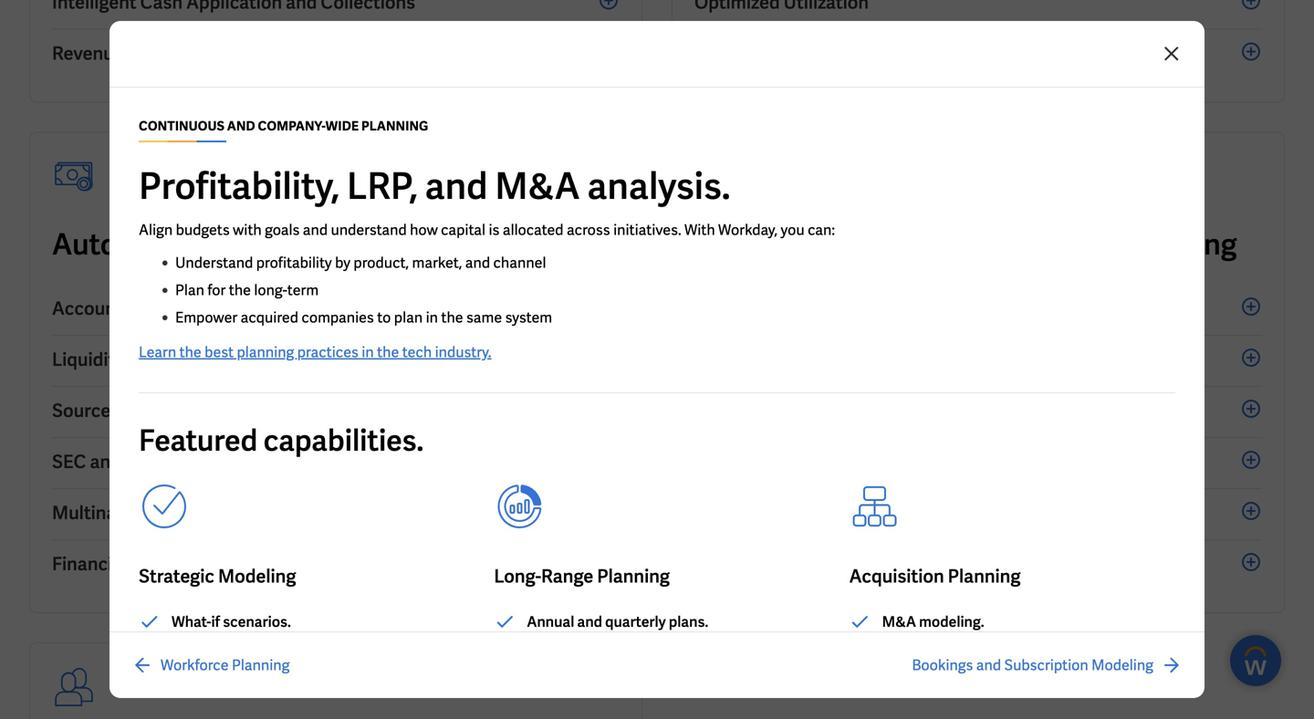 Task type: vqa. For each thing, say whether or not it's contained in the screenshot.
right "Workforce"
yes



Task type: locate. For each thing, give the bounding box(es) containing it.
lrp, inside dialog
[[347, 163, 418, 210]]

understand
[[331, 220, 407, 240]]

management down support
[[166, 552, 277, 576]]

profitability, up with
[[139, 163, 340, 210]]

0 horizontal spatial workforce
[[161, 656, 229, 675]]

modeling right subscription
[[1092, 656, 1154, 675]]

2 vertical spatial m&a
[[883, 613, 917, 632]]

featured capabilities.
[[139, 422, 424, 460]]

m&a down acquisition
[[883, 613, 917, 632]]

align
[[139, 220, 173, 240]]

and inside "button"
[[977, 656, 1002, 675]]

workforce planning
[[695, 501, 858, 525], [161, 656, 290, 675]]

plan
[[175, 281, 204, 300]]

workforce
[[695, 501, 782, 525], [161, 656, 229, 675]]

lrp, for analysis
[[799, 552, 834, 576]]

planning
[[1121, 225, 1238, 263], [785, 501, 858, 525], [597, 565, 670, 588], [948, 565, 1021, 588], [232, 656, 290, 675]]

capital
[[441, 220, 486, 240]]

workforce inside profitability, lrp, and m&a analysis. dialog
[[161, 656, 229, 675]]

learn
[[139, 343, 176, 362]]

1 vertical spatial profitability,
[[695, 552, 795, 576]]

company-
[[258, 118, 326, 134]]

1 horizontal spatial lrp,
[[799, 552, 834, 576]]

accounting process automation
[[52, 297, 321, 320]]

workforce planning button inside profitability, lrp, and m&a analysis. dialog
[[131, 655, 290, 677]]

0 horizontal spatial modeling
[[218, 565, 296, 588]]

and
[[213, 42, 245, 65], [425, 163, 488, 210], [303, 220, 328, 240], [208, 225, 258, 263], [856, 225, 906, 263], [465, 253, 490, 273], [242, 348, 274, 372], [114, 399, 146, 423], [90, 450, 121, 474], [131, 552, 162, 576], [366, 552, 398, 576], [838, 552, 869, 576], [577, 613, 603, 632], [977, 656, 1002, 675]]

profitability, up the plans.
[[695, 552, 795, 576]]

1 vertical spatial workforce
[[161, 656, 229, 675]]

continuous
[[695, 225, 850, 263]]

profitability, for profitability, lrp, and m&a analysis
[[695, 552, 795, 576]]

0 vertical spatial reporting
[[128, 42, 210, 65]]

1 vertical spatial lrp,
[[799, 552, 834, 576]]

0 vertical spatial m&a
[[495, 163, 580, 210]]

lrp, inside button
[[799, 552, 834, 576]]

1 vertical spatial workforce planning button
[[131, 655, 290, 677]]

0 horizontal spatial in
[[362, 343, 374, 362]]

in
[[426, 308, 438, 327], [362, 343, 374, 362]]

automated
[[52, 225, 202, 263]]

1 horizontal spatial workforce planning
[[695, 501, 858, 525]]

1 horizontal spatial in
[[426, 308, 438, 327]]

reporting inside button
[[163, 450, 246, 474]]

2 horizontal spatial analysis
[[919, 552, 989, 576]]

lrp,
[[347, 163, 418, 210], [799, 552, 834, 576]]

profitability, lrp, and m&a analysis button
[[695, 540, 1263, 591]]

profitability, inside dialog
[[139, 163, 340, 210]]

reporting inside button
[[280, 552, 363, 576]]

reporting up support
[[163, 450, 246, 474]]

the left tech
[[377, 343, 399, 362]]

workforce planning up profitability, lrp, and m&a analysis
[[695, 501, 858, 525]]

lrp, up understand at the top of the page
[[347, 163, 418, 210]]

controls
[[206, 399, 278, 423]]

financial and management reporting and analysis button
[[52, 540, 620, 591]]

workforce planning button
[[695, 489, 1263, 540], [131, 655, 290, 677]]

profitability, inside button
[[695, 552, 795, 576]]

and
[[227, 118, 255, 134]]

m&a for analysis
[[873, 552, 916, 576]]

in right practices
[[362, 343, 374, 362]]

profitability,
[[139, 163, 340, 210], [695, 552, 795, 576]]

profitability, for profitability, lrp, and m&a analysis.
[[139, 163, 340, 210]]

1 horizontal spatial workforce planning button
[[695, 489, 1263, 540]]

management down empower
[[128, 348, 239, 372]]

by
[[335, 253, 351, 273]]

modeling inside "button"
[[1092, 656, 1154, 675]]

allocated
[[503, 220, 564, 240]]

1 vertical spatial modeling
[[1092, 656, 1154, 675]]

0 horizontal spatial workforce planning button
[[131, 655, 290, 677]]

m&a up 'allocated'
[[495, 163, 580, 210]]

multinational
[[52, 501, 164, 525]]

1 horizontal spatial profitability,
[[695, 552, 795, 576]]

multinational support button
[[52, 489, 620, 540]]

1 horizontal spatial workforce
[[695, 501, 782, 525]]

workforce planning down what-if scenarios.
[[161, 656, 290, 675]]

practices
[[297, 343, 359, 362]]

capabilities.
[[263, 422, 424, 460]]

and inside 'button'
[[213, 42, 245, 65]]

0 horizontal spatial workforce planning
[[161, 656, 290, 675]]

m&a
[[495, 163, 580, 210], [873, 552, 916, 576], [883, 613, 917, 632]]

profitability, lrp, and m&a analysis.
[[139, 163, 731, 210]]

liquidity management and analysis
[[52, 348, 347, 372]]

range
[[541, 565, 594, 588]]

plan
[[394, 308, 423, 327]]

0 vertical spatial lrp,
[[347, 163, 418, 210]]

management
[[128, 348, 239, 372], [166, 552, 277, 576]]

what-
[[172, 613, 211, 632]]

revenue reporting and forecasting button
[[52, 30, 620, 80]]

empower
[[175, 308, 238, 327]]

lrp, left acquisition
[[799, 552, 834, 576]]

1 vertical spatial m&a
[[873, 552, 916, 576]]

0 horizontal spatial lrp,
[[347, 163, 418, 210]]

reporting down multinational support button
[[280, 552, 363, 576]]

acquisition
[[850, 565, 945, 588]]

understand profitability by product, market, and channel plan for the long-term empower acquired companies to plan in the same system
[[175, 253, 553, 327]]

m&a for analysis.
[[495, 163, 580, 210]]

channel
[[493, 253, 546, 273]]

0 horizontal spatial profitability,
[[139, 163, 340, 210]]

sec
[[52, 450, 86, 474]]

in inside understand profitability by product, market, and channel plan for the long-term empower acquired companies to plan in the same system
[[426, 308, 438, 327]]

workforce planning button up the acquisition planning
[[695, 489, 1263, 540]]

0 vertical spatial workforce
[[695, 501, 782, 525]]

0 vertical spatial profitability,
[[139, 163, 340, 210]]

1 vertical spatial workforce planning
[[161, 656, 290, 675]]

lrp, for analysis.
[[347, 163, 418, 210]]

reporting up the continuous
[[128, 42, 210, 65]]

multinational support
[[52, 501, 235, 525]]

1 horizontal spatial modeling
[[1092, 656, 1154, 675]]

2 vertical spatial reporting
[[280, 552, 363, 576]]

financial and management reporting and analysis
[[52, 552, 471, 576]]

across
[[567, 220, 610, 240]]

modeling up scenarios.
[[218, 565, 296, 588]]

if
[[211, 613, 220, 632]]

learn the best planning practices in the tech industry.
[[139, 343, 492, 362]]

strategic
[[139, 565, 215, 588]]

can:
[[808, 220, 835, 240]]

m&a inside button
[[873, 552, 916, 576]]

in right 'plan'
[[426, 308, 438, 327]]

0 vertical spatial in
[[426, 308, 438, 327]]

the left same
[[441, 308, 463, 327]]

reporting
[[128, 42, 210, 65], [163, 450, 246, 474], [280, 552, 363, 576]]

m&a up m&a modeling.
[[873, 552, 916, 576]]

analysis
[[277, 348, 347, 372], [401, 552, 471, 576], [919, 552, 989, 576]]

workforce planning button down if
[[131, 655, 290, 677]]

1 vertical spatial reporting
[[163, 450, 246, 474]]

the
[[229, 281, 251, 300], [441, 308, 463, 327], [179, 343, 202, 362], [377, 343, 399, 362]]

financial
[[52, 552, 127, 576]]

continuous
[[139, 118, 225, 134]]



Task type: describe. For each thing, give the bounding box(es) containing it.
continuous and company-wide planning
[[695, 225, 1238, 263]]

sec and esg reporting
[[52, 450, 246, 474]]

1 horizontal spatial analysis
[[401, 552, 471, 576]]

forecasting
[[248, 42, 347, 65]]

revenue
[[52, 42, 124, 65]]

source and spend controls
[[52, 399, 278, 423]]

how
[[410, 220, 438, 240]]

learn the best planning practices in the tech industry. link
[[139, 343, 492, 362]]

planning
[[361, 118, 429, 134]]

industry.
[[435, 343, 492, 362]]

long-
[[254, 281, 287, 300]]

support
[[168, 501, 235, 525]]

esg
[[125, 450, 160, 474]]

profitability, lrp, and m&a analysis. dialog
[[0, 0, 1315, 719]]

market,
[[412, 253, 462, 273]]

bookings and subscription modeling button
[[912, 655, 1183, 677]]

wide
[[326, 118, 359, 134]]

companies
[[302, 308, 374, 327]]

you
[[781, 220, 805, 240]]

and inside understand profitability by product, market, and channel plan for the long-term empower acquired companies to plan in the same system
[[465, 253, 490, 273]]

1 vertical spatial management
[[166, 552, 277, 576]]

bookings and subscription modeling
[[912, 656, 1154, 675]]

revenue reporting and forecasting
[[52, 42, 347, 65]]

finance
[[383, 225, 488, 263]]

profitability
[[256, 253, 332, 273]]

modeling.
[[919, 613, 985, 632]]

quarterly
[[605, 613, 666, 632]]

plans.
[[669, 613, 709, 632]]

align budgets with goals and understand how capital is allocated across initiatives. with workday, you can:
[[139, 220, 838, 240]]

liquidity management and analysis button
[[52, 336, 620, 387]]

is
[[489, 220, 500, 240]]

the left best
[[179, 343, 202, 362]]

system
[[505, 308, 553, 327]]

automation
[[222, 297, 321, 320]]

acquired
[[241, 308, 299, 327]]

initiatives.
[[614, 220, 682, 240]]

same
[[467, 308, 502, 327]]

company-
[[912, 225, 1048, 263]]

bookings
[[912, 656, 974, 675]]

featured
[[139, 422, 258, 460]]

the right for
[[229, 281, 251, 300]]

workday,
[[719, 220, 778, 240]]

process
[[152, 297, 218, 320]]

continuous and company-wide planning
[[139, 118, 429, 134]]

liquidity
[[52, 348, 124, 372]]

1 vertical spatial in
[[362, 343, 374, 362]]

analysis.
[[587, 163, 731, 210]]

budgets
[[176, 220, 230, 240]]

automated and scalable finance
[[52, 225, 488, 263]]

with
[[685, 220, 715, 240]]

m&a modeling.
[[883, 613, 985, 632]]

accounting
[[52, 297, 148, 320]]

reporting for esg
[[163, 450, 246, 474]]

sec and esg reporting button
[[52, 438, 620, 489]]

understand
[[175, 253, 253, 273]]

reporting for management
[[280, 552, 363, 576]]

annual and quarterly plans.
[[527, 613, 709, 632]]

source
[[52, 399, 111, 423]]

planning
[[237, 343, 294, 362]]

accounting process automation button
[[52, 285, 620, 336]]

spend
[[149, 399, 202, 423]]

tech
[[402, 343, 432, 362]]

what-if scenarios.
[[172, 613, 291, 632]]

workforce planning inside profitability, lrp, and m&a analysis. dialog
[[161, 656, 290, 675]]

for
[[208, 281, 226, 300]]

0 vertical spatial workforce planning
[[695, 501, 858, 525]]

scalable
[[264, 225, 377, 263]]

long-range planning
[[494, 565, 670, 588]]

term
[[287, 281, 319, 300]]

long-
[[494, 565, 541, 588]]

annual
[[527, 613, 575, 632]]

and inside button
[[90, 450, 121, 474]]

profitability, lrp, and m&a analysis
[[695, 552, 989, 576]]

with
[[233, 220, 262, 240]]

subscription
[[1005, 656, 1089, 675]]

wide
[[1048, 225, 1115, 263]]

product,
[[354, 253, 409, 273]]

reporting inside 'button'
[[128, 42, 210, 65]]

scenarios.
[[223, 613, 291, 632]]

0 vertical spatial management
[[128, 348, 239, 372]]

goals
[[265, 220, 300, 240]]

0 vertical spatial modeling
[[218, 565, 296, 588]]

0 vertical spatial workforce planning button
[[695, 489, 1263, 540]]

best
[[205, 343, 234, 362]]

acquisition planning
[[850, 565, 1021, 588]]

0 horizontal spatial analysis
[[277, 348, 347, 372]]

strategic modeling
[[139, 565, 296, 588]]



